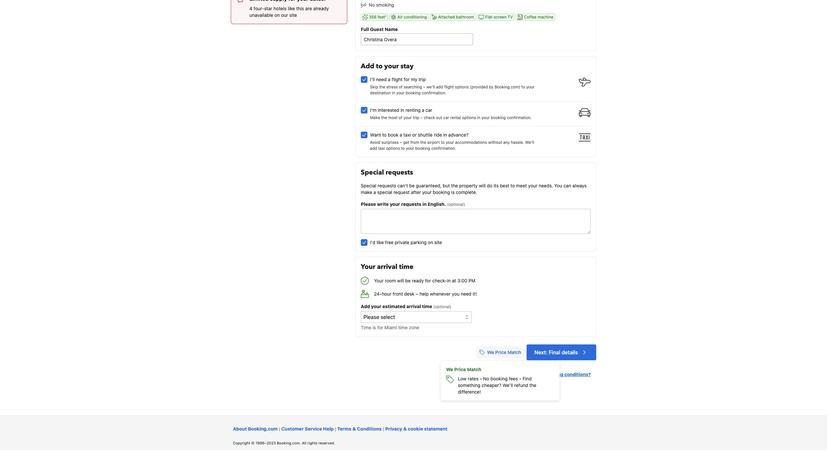 Task type: describe. For each thing, give the bounding box(es) containing it.
add for add your estimated arrival time (optional)
[[361, 304, 370, 310]]

booking up cheaper?
[[491, 376, 508, 382]]

like inside the 4 four-star hotels like this are already unavailable on our site
[[288, 5, 295, 11]]

356 feet²
[[369, 15, 387, 20]]

your right booking.com)
[[527, 85, 535, 90]]

to down get in the left top of the page
[[401, 146, 405, 151]]

property
[[460, 183, 478, 189]]

in left english.
[[423, 202, 427, 207]]

we'll inside find something cheaper? we'll refund the difference!
[[503, 383, 513, 389]]

price inside dropdown button
[[496, 350, 507, 356]]

are inside the 4 four-star hotels like this are already unavailable on our site
[[305, 5, 312, 11]]

hassle.
[[511, 140, 524, 145]]

avoid surprises – get from the airport to your accommodations without any hassle. we'll add taxi options to your booking confirmation.
[[370, 140, 535, 151]]

flat-
[[486, 15, 494, 20]]

we price match button
[[477, 347, 524, 359]]

next:
[[535, 350, 548, 356]]

0 vertical spatial flight
[[392, 77, 403, 82]]

can
[[564, 183, 572, 189]]

1 vertical spatial is
[[373, 325, 376, 331]]

your down guaranteed,
[[423, 190, 432, 195]]

get
[[404, 140, 410, 145]]

a up stress
[[388, 77, 391, 82]]

reserved.
[[319, 441, 335, 446]]

add to your stay
[[361, 62, 414, 71]]

out
[[436, 115, 443, 120]]

room
[[385, 278, 396, 284]]

time for zone
[[399, 325, 408, 331]]

time
[[361, 325, 372, 331]]

your down 24-
[[371, 304, 382, 310]]

your room will be ready for check-in at 3:00 pm
[[374, 278, 476, 284]]

1 vertical spatial trip
[[413, 115, 420, 120]]

3:00 pm
[[458, 278, 476, 284]]

always
[[573, 183, 587, 189]]

front
[[393, 292, 403, 297]]

parking
[[411, 240, 427, 246]]

booking.com)
[[495, 85, 521, 90]]

match inside dropdown button
[[508, 350, 522, 356]]

group containing i'll need a flight for my trip
[[361, 74, 594, 152]]

1 vertical spatial confirmation.
[[507, 115, 532, 120]]

1 vertical spatial options
[[462, 115, 476, 120]]

customer
[[282, 427, 304, 432]]

but
[[443, 183, 450, 189]]

bathroom
[[456, 15, 474, 20]]

we inside dropdown button
[[488, 350, 494, 356]]

write
[[377, 202, 389, 207]]

1 horizontal spatial site
[[435, 240, 442, 246]]

request
[[394, 190, 410, 195]]

a right book
[[400, 132, 402, 138]]

booking.com
[[248, 427, 278, 432]]

add inside the avoid surprises – get from the airport to your accommodations without any hassle. we'll add taxi options to your booking confirmation.
[[370, 146, 377, 151]]

356
[[369, 15, 377, 20]]

about
[[233, 427, 247, 432]]

i'd like free private parking on site
[[370, 240, 442, 246]]

low
[[458, 376, 467, 382]]

stay
[[401, 62, 414, 71]]

(provided
[[470, 85, 488, 90]]

make
[[370, 115, 380, 120]]

details
[[562, 350, 578, 356]]

1 vertical spatial we
[[446, 367, 453, 373]]

ready
[[412, 278, 424, 284]]

Full Guest Name text field
[[361, 33, 474, 45]]

guaranteed,
[[416, 183, 442, 189]]

1 vertical spatial on
[[428, 240, 433, 246]]

add inside 'skip the stress of searching – we'll add flight options (provided by booking.com) to your destination in your booking confirmation.'
[[436, 85, 443, 90]]

four-
[[254, 5, 264, 11]]

in right rental
[[478, 115, 481, 120]]

please write your requests in english. (optional)
[[361, 202, 465, 207]]

booking up without
[[491, 115, 506, 120]]

want
[[370, 132, 381, 138]]

book
[[388, 132, 399, 138]]

name
[[385, 27, 398, 32]]

time is for miami time zone
[[361, 325, 419, 331]]

1 vertical spatial car
[[444, 115, 450, 120]]

estimated
[[383, 304, 406, 310]]

(optional) inside please write your requests in english. (optional)
[[447, 202, 465, 207]]

airport
[[428, 140, 440, 145]]

2 vertical spatial for
[[378, 325, 383, 331]]

4 four-star hotels like this are already unavailable on our site
[[250, 5, 329, 18]]

attached bathroom
[[438, 15, 474, 20]]

by
[[489, 85, 494, 90]]

i'm interested in renting a car
[[370, 107, 433, 113]]

options inside the avoid surprises – get from the airport to your accommodations without any hassle. we'll add taxi options to your booking confirmation.
[[386, 146, 400, 151]]

renting
[[406, 107, 421, 113]]

attached
[[438, 15, 455, 20]]

1 vertical spatial price
[[455, 367, 466, 373]]

free
[[385, 240, 394, 246]]

special requests can't be guaranteed, but the property will do its best to meet your needs. you can always make a special request after your booking is complete.
[[361, 183, 587, 195]]

from
[[411, 140, 419, 145]]

0 vertical spatial for
[[404, 77, 410, 82]]

1 horizontal spatial taxi
[[404, 132, 411, 138]]

after
[[411, 190, 421, 195]]

1 vertical spatial we price match
[[446, 367, 482, 373]]

you
[[555, 183, 563, 189]]

the inside the avoid surprises – get from the airport to your accommodations without any hassle. we'll add taxi options to your booking confirmation.
[[421, 140, 427, 145]]

your right write
[[390, 202, 400, 207]]

booking down final
[[545, 372, 564, 378]]

destination
[[370, 91, 391, 96]]

this
[[296, 5, 304, 11]]

we'll
[[427, 85, 435, 90]]

air
[[398, 15, 403, 20]]

my inside group
[[411, 77, 418, 82]]

site inside the 4 four-star hotels like this are already unavailable on our site
[[290, 12, 297, 18]]

our
[[281, 12, 288, 18]]

machine
[[538, 15, 554, 20]]

what are my booking conditions?
[[516, 372, 591, 378]]

1 vertical spatial my
[[537, 372, 544, 378]]

– left check
[[421, 115, 423, 120]]

service
[[305, 427, 322, 432]]

2 • from the left
[[520, 376, 522, 382]]

1 vertical spatial no
[[484, 376, 490, 382]]

in right ride
[[444, 132, 447, 138]]

refund
[[515, 383, 529, 389]]

i'll need a flight for my trip
[[370, 77, 426, 82]]

to inside 'skip the stress of searching – we'll add flight options (provided by booking.com) to your destination in your booking confirmation.'
[[522, 85, 526, 90]]

i'd
[[370, 240, 376, 246]]

1 vertical spatial like
[[377, 240, 384, 246]]

your down stress
[[397, 91, 405, 96]]

confirmation. inside the avoid surprises – get from the airport to your accommodations without any hassle. we'll add taxi options to your booking confirmation.
[[432, 146, 456, 151]]

miami
[[385, 325, 397, 331]]

your for your arrival time
[[361, 263, 376, 272]]

fees
[[509, 376, 518, 382]]

will inside special requests can't be guaranteed, but the property will do its best to meet your needs. you can always make a special request after your booking is complete.
[[479, 183, 486, 189]]

the inside 'skip the stress of searching – we'll add flight options (provided by booking.com) to your destination in your booking confirmation.'
[[380, 85, 386, 90]]

special requests
[[361, 168, 413, 177]]

all
[[302, 441, 307, 446]]

2 & from the left
[[404, 427, 407, 432]]

1 & from the left
[[353, 427, 356, 432]]

avoid
[[370, 140, 381, 145]]

star
[[264, 5, 273, 11]]

0 vertical spatial no
[[369, 2, 375, 8]]

rights
[[308, 441, 318, 446]]

to inside special requests can't be guaranteed, but the property will do its best to meet your needs. you can always make a special request after your booking is complete.
[[511, 183, 515, 189]]

0 horizontal spatial match
[[467, 367, 482, 373]]

on inside the 4 four-star hotels like this are already unavailable on our site
[[275, 12, 280, 18]]

privacy & cookie statement
[[386, 427, 448, 432]]

screen
[[494, 15, 507, 20]]

it!
[[473, 292, 477, 297]]

in left renting
[[401, 107, 405, 113]]



Task type: vqa. For each thing, say whether or not it's contained in the screenshot.
the leftmost '•'
yes



Task type: locate. For each thing, give the bounding box(es) containing it.
for
[[404, 77, 410, 82], [425, 278, 431, 284], [378, 325, 383, 331]]

requests for special requests
[[386, 168, 413, 177]]

skip the stress of searching – we'll add flight options (provided by booking.com) to your destination in your booking confirmation.
[[370, 85, 535, 96]]

time left zone
[[399, 325, 408, 331]]

1 horizontal spatial we price match
[[488, 350, 522, 356]]

2 vertical spatial requests
[[402, 202, 422, 207]]

0 horizontal spatial •
[[480, 376, 482, 382]]

0 vertical spatial (optional)
[[447, 202, 465, 207]]

want to book a taxi or shuttle ride in advance?
[[370, 132, 469, 138]]

requests up can't
[[386, 168, 413, 177]]

2 vertical spatial confirmation.
[[432, 146, 456, 151]]

terms & conditions link
[[337, 427, 382, 432]]

on down hotels
[[275, 12, 280, 18]]

group
[[361, 74, 594, 152]]

taxi left or
[[404, 132, 411, 138]]

0 horizontal spatial no
[[369, 2, 375, 8]]

0 horizontal spatial car
[[426, 107, 433, 113]]

private
[[395, 240, 410, 246]]

1 vertical spatial be
[[406, 278, 411, 284]]

0 horizontal spatial taxi
[[379, 146, 385, 151]]

needs.
[[539, 183, 554, 189]]

0 horizontal spatial for
[[378, 325, 383, 331]]

requests down after
[[402, 202, 422, 207]]

0 horizontal spatial we'll
[[503, 383, 513, 389]]

flight right we'll on the right of page
[[445, 85, 454, 90]]

site right our
[[290, 12, 297, 18]]

1 vertical spatial time
[[422, 304, 433, 310]]

is left complete.
[[452, 190, 455, 195]]

0 horizontal spatial we price match
[[446, 367, 482, 373]]

confirmation. up hassle.
[[507, 115, 532, 120]]

customer service help terms & conditions
[[282, 427, 382, 432]]

0 horizontal spatial my
[[411, 77, 418, 82]]

1 add from the top
[[361, 62, 375, 71]]

0 vertical spatial car
[[426, 107, 433, 113]]

add up the i'll
[[361, 62, 375, 71]]

desk
[[405, 292, 415, 297]]

0 horizontal spatial are
[[305, 5, 312, 11]]

match up what
[[508, 350, 522, 356]]

0 vertical spatial site
[[290, 12, 297, 18]]

booking inside special requests can't be guaranteed, but the property will do its best to meet your needs. you can always make a special request after your booking is complete.
[[433, 190, 450, 195]]

like right i'd
[[377, 240, 384, 246]]

no up cheaper?
[[484, 376, 490, 382]]

flight up stress
[[392, 77, 403, 82]]

1 vertical spatial add
[[361, 304, 370, 310]]

a up check
[[422, 107, 425, 113]]

0 vertical spatial of
[[399, 85, 403, 90]]

what are my booking conditions? link
[[516, 372, 591, 378]]

next: final details
[[535, 350, 578, 356]]

0 vertical spatial we
[[488, 350, 494, 356]]

rates
[[468, 376, 479, 382]]

2 special from the top
[[361, 183, 377, 189]]

to down ride
[[441, 140, 445, 145]]

requests inside special requests can't be guaranteed, but the property will do its best to meet your needs. you can always make a special request after your booking is complete.
[[378, 183, 396, 189]]

i'll
[[370, 77, 375, 82]]

site
[[290, 12, 297, 18], [435, 240, 442, 246]]

confirmation. down we'll on the right of page
[[422, 91, 447, 96]]

0 horizontal spatial like
[[288, 5, 295, 11]]

your up without
[[482, 115, 490, 120]]

in
[[392, 91, 396, 96], [401, 107, 405, 113], [478, 115, 481, 120], [444, 132, 447, 138], [423, 202, 427, 207], [447, 278, 451, 284]]

1 special from the top
[[361, 168, 384, 177]]

trip up searching
[[419, 77, 426, 82]]

help
[[420, 292, 429, 297]]

booking down searching
[[406, 91, 421, 96]]

add up time
[[361, 304, 370, 310]]

2 vertical spatial time
[[399, 325, 408, 331]]

your down renting
[[404, 115, 412, 120]]

booking inside 'skip the stress of searching – we'll add flight options (provided by booking.com) to your destination in your booking confirmation.'
[[406, 91, 421, 96]]

1 horizontal spatial match
[[508, 350, 522, 356]]

24-hour front desk – help whenever you need it!
[[374, 292, 477, 297]]

(optional) down whenever
[[434, 305, 452, 310]]

your down get in the left top of the page
[[406, 146, 414, 151]]

any
[[504, 140, 510, 145]]

flat-screen tv
[[486, 15, 513, 20]]

price
[[496, 350, 507, 356], [455, 367, 466, 373]]

shuttle
[[418, 132, 433, 138]]

1 horizontal spatial my
[[537, 372, 544, 378]]

will right 'room' at the bottom left of page
[[397, 278, 404, 284]]

check-
[[433, 278, 447, 284]]

0 horizontal spatial will
[[397, 278, 404, 284]]

is right time
[[373, 325, 376, 331]]

2 of from the top
[[399, 115, 403, 120]]

0 vertical spatial options
[[455, 85, 469, 90]]

the inside special requests can't be guaranteed, but the property will do its best to meet your needs. you can always make a special request after your booking is complete.
[[451, 183, 458, 189]]

in inside 'skip the stress of searching – we'll add flight options (provided by booking.com) to your destination in your booking confirmation.'
[[392, 91, 396, 96]]

0 vertical spatial my
[[411, 77, 418, 82]]

0 horizontal spatial arrival
[[377, 263, 398, 272]]

the right but
[[451, 183, 458, 189]]

are right what
[[529, 372, 536, 378]]

ride
[[434, 132, 442, 138]]

whenever
[[430, 292, 451, 297]]

coffee
[[524, 15, 537, 20]]

car right out
[[444, 115, 450, 120]]

0 horizontal spatial need
[[376, 77, 387, 82]]

copyright
[[233, 441, 250, 446]]

special for special requests
[[361, 168, 384, 177]]

1 horizontal spatial like
[[377, 240, 384, 246]]

0 vertical spatial match
[[508, 350, 522, 356]]

0 horizontal spatial flight
[[392, 77, 403, 82]]

0 vertical spatial on
[[275, 12, 280, 18]]

1 vertical spatial for
[[425, 278, 431, 284]]

be up after
[[410, 183, 415, 189]]

or
[[413, 132, 417, 138]]

hotels
[[274, 5, 287, 11]]

your left 'room' at the bottom left of page
[[374, 278, 384, 284]]

my right find
[[537, 372, 544, 378]]

0 vertical spatial trip
[[419, 77, 426, 82]]

your up i'll need a flight for my trip
[[385, 62, 399, 71]]

for left miami
[[378, 325, 383, 331]]

copyright © 1996–2023 booking.com. all rights reserved.
[[233, 441, 335, 446]]

arrival
[[377, 263, 398, 272], [407, 304, 421, 310]]

1 horizontal spatial no
[[484, 376, 490, 382]]

my up searching
[[411, 77, 418, 82]]

your
[[385, 62, 399, 71], [527, 85, 535, 90], [397, 91, 405, 96], [404, 115, 412, 120], [482, 115, 490, 120], [446, 140, 454, 145], [406, 146, 414, 151], [529, 183, 538, 189], [423, 190, 432, 195], [390, 202, 400, 207], [371, 304, 382, 310]]

to right best
[[511, 183, 515, 189]]

car
[[426, 107, 433, 113], [444, 115, 450, 120]]

0 vertical spatial be
[[410, 183, 415, 189]]

of down i'm interested in renting a car in the top of the page
[[399, 115, 403, 120]]

requests
[[386, 168, 413, 177], [378, 183, 396, 189], [402, 202, 422, 207]]

coffee machine
[[524, 15, 554, 20]]

cheaper?
[[482, 383, 502, 389]]

add
[[436, 85, 443, 90], [370, 146, 377, 151]]

(optional) inside add your estimated arrival time (optional)
[[434, 305, 452, 310]]

the down shuttle
[[421, 140, 427, 145]]

– left we'll on the right of page
[[423, 85, 426, 90]]

4 four-star hotels like this are already unavailable on our site status
[[231, 0, 348, 24]]

best
[[500, 183, 510, 189]]

1 horizontal spatial for
[[404, 77, 410, 82]]

we'll down fees
[[503, 383, 513, 389]]

requests for special requests can't be guaranteed, but the property will do its best to meet your needs. you can always make a special request after your booking is complete.
[[378, 183, 396, 189]]

requests up special
[[378, 183, 396, 189]]

terms
[[337, 427, 352, 432]]

options inside 'skip the stress of searching – we'll add flight options (provided by booking.com) to your destination in your booking confirmation.'
[[455, 85, 469, 90]]

we'll inside the avoid surprises – get from the airport to your accommodations without any hassle. we'll add taxi options to your booking confirmation.
[[526, 140, 535, 145]]

0 horizontal spatial is
[[373, 325, 376, 331]]

1 horizontal spatial we'll
[[526, 140, 535, 145]]

2 horizontal spatial for
[[425, 278, 431, 284]]

no
[[369, 2, 375, 8], [484, 376, 490, 382]]

0 vertical spatial taxi
[[404, 132, 411, 138]]

i'm
[[370, 107, 377, 113]]

are right this
[[305, 5, 312, 11]]

we price match up low
[[446, 367, 482, 373]]

time up ready
[[399, 263, 414, 272]]

accommodations
[[456, 140, 487, 145]]

1 vertical spatial (optional)
[[434, 305, 452, 310]]

(optional)
[[447, 202, 465, 207], [434, 305, 452, 310]]

options right rental
[[462, 115, 476, 120]]

do
[[487, 183, 493, 189]]

car up check
[[426, 107, 433, 113]]

0 horizontal spatial on
[[275, 12, 280, 18]]

of for renting
[[399, 115, 403, 120]]

0 vertical spatial we'll
[[526, 140, 535, 145]]

booking inside the avoid surprises – get from the airport to your accommodations without any hassle. we'll add taxi options to your booking confirmation.
[[416, 146, 431, 151]]

the down interested
[[381, 115, 387, 120]]

1 vertical spatial flight
[[445, 85, 454, 90]]

no smoking
[[369, 2, 394, 8]]

0 vertical spatial arrival
[[377, 263, 398, 272]]

1 vertical spatial your
[[374, 278, 384, 284]]

1 horizontal spatial flight
[[445, 85, 454, 90]]

0 horizontal spatial &
[[353, 427, 356, 432]]

1 horizontal spatial are
[[529, 372, 536, 378]]

difference!
[[458, 390, 481, 395]]

1 vertical spatial arrival
[[407, 304, 421, 310]]

time down 24-hour front desk – help whenever you need it!
[[422, 304, 433, 310]]

1 horizontal spatial on
[[428, 240, 433, 246]]

• right rates
[[480, 376, 482, 382]]

booking down but
[[433, 190, 450, 195]]

tv
[[508, 15, 513, 20]]

what
[[516, 372, 528, 378]]

1 horizontal spatial •
[[520, 376, 522, 382]]

a inside special requests can't be guaranteed, but the property will do its best to meet your needs. you can always make a special request after your booking is complete.
[[374, 190, 376, 195]]

•
[[480, 376, 482, 382], [520, 376, 522, 382]]

confirmation. inside 'skip the stress of searching – we'll add flight options (provided by booking.com) to your destination in your booking confirmation.'
[[422, 91, 447, 96]]

0 vertical spatial is
[[452, 190, 455, 195]]

final
[[549, 350, 561, 356]]

find something cheaper? we'll refund the difference!
[[458, 376, 537, 395]]

0 vertical spatial special
[[361, 168, 384, 177]]

taxi inside the avoid surprises – get from the airport to your accommodations without any hassle. we'll add taxi options to your booking confirmation.
[[379, 146, 385, 151]]

will left do
[[479, 183, 486, 189]]

air conditioning
[[398, 15, 427, 20]]

– inside 'skip the stress of searching – we'll add flight options (provided by booking.com) to your destination in your booking confirmation.'
[[423, 85, 426, 90]]

0 horizontal spatial add
[[370, 146, 377, 151]]

low rates • no booking fees •
[[458, 376, 523, 382]]

help
[[323, 427, 334, 432]]

– left help at right
[[416, 292, 419, 297]]

need right the i'll
[[376, 77, 387, 82]]

taxi down 'avoid'
[[379, 146, 385, 151]]

1 vertical spatial add
[[370, 146, 377, 151]]

0 vertical spatial price
[[496, 350, 507, 356]]

1 vertical spatial of
[[399, 115, 403, 120]]

1 vertical spatial special
[[361, 183, 377, 189]]

conditions
[[357, 427, 382, 432]]

– inside the avoid surprises – get from the airport to your accommodations without any hassle. we'll add taxi options to your booking confirmation.
[[400, 140, 402, 145]]

• up refund
[[520, 376, 522, 382]]

2 vertical spatial options
[[386, 146, 400, 151]]

1 of from the top
[[399, 85, 403, 90]]

options left (provided
[[455, 85, 469, 90]]

0 vertical spatial add
[[361, 62, 375, 71]]

of for flight
[[399, 85, 403, 90]]

the up destination
[[380, 85, 386, 90]]

your for your room will be ready for check-in at 3:00 pm
[[374, 278, 384, 284]]

the inside find something cheaper? we'll refund the difference!
[[530, 383, 537, 389]]

special for special requests can't be guaranteed, but the property will do its best to meet your needs. you can always make a special request after your booking is complete.
[[361, 183, 377, 189]]

about booking.com link
[[233, 427, 278, 432]]

1 horizontal spatial arrival
[[407, 304, 421, 310]]

0 vertical spatial requests
[[386, 168, 413, 177]]

price up low
[[455, 367, 466, 373]]

site right parking
[[435, 240, 442, 246]]

(optional) down complete.
[[447, 202, 465, 207]]

on right parking
[[428, 240, 433, 246]]

special
[[378, 190, 393, 195]]

confirmation. down airport
[[432, 146, 456, 151]]

0 vertical spatial your
[[361, 263, 376, 272]]

need left it! at the bottom of page
[[461, 292, 472, 297]]

for up searching
[[404, 77, 410, 82]]

0 vertical spatial will
[[479, 183, 486, 189]]

time for (optional)
[[422, 304, 433, 310]]

we price match inside dropdown button
[[488, 350, 522, 356]]

4
[[250, 5, 253, 11]]

to left book
[[383, 132, 387, 138]]

– left get in the left top of the page
[[400, 140, 402, 145]]

special inside special requests can't be guaranteed, but the property will do its best to meet your needs. you can always make a special request after your booking is complete.
[[361, 183, 377, 189]]

1 horizontal spatial will
[[479, 183, 486, 189]]

be for guaranteed,
[[410, 183, 415, 189]]

we price match up fees
[[488, 350, 522, 356]]

complete.
[[456, 190, 478, 195]]

& left cookie
[[404, 427, 407, 432]]

be inside special requests can't be guaranteed, but the property will do its best to meet your needs. you can always make a special request after your booking is complete.
[[410, 183, 415, 189]]

in left at
[[447, 278, 451, 284]]

price up the low rates • no booking fees • at the right
[[496, 350, 507, 356]]

None text field
[[361, 209, 591, 234]]

about booking.com
[[233, 427, 278, 432]]

0 vertical spatial we price match
[[488, 350, 522, 356]]

of down i'll need a flight for my trip
[[399, 85, 403, 90]]

surprises
[[382, 140, 399, 145]]

1 • from the left
[[480, 376, 482, 382]]

make the most of your trip – check out car rental options in your booking confirmation.
[[370, 115, 532, 120]]

we'll
[[526, 140, 535, 145], [503, 383, 513, 389]]

0 horizontal spatial price
[[455, 367, 466, 373]]

options down surprises
[[386, 146, 400, 151]]

0 vertical spatial time
[[399, 263, 414, 272]]

of inside 'skip the stress of searching – we'll add flight options (provided by booking.com) to your destination in your booking confirmation.'
[[399, 85, 403, 90]]

is inside special requests can't be guaranteed, but the property will do its best to meet your needs. you can always make a special request after your booking is complete.
[[452, 190, 455, 195]]

add right we'll on the right of page
[[436, 85, 443, 90]]

be for ready
[[406, 278, 411, 284]]

0 horizontal spatial we
[[446, 367, 453, 373]]

we'll right hassle.
[[526, 140, 535, 145]]

cookie
[[408, 427, 423, 432]]

a right make
[[374, 190, 376, 195]]

1 vertical spatial taxi
[[379, 146, 385, 151]]

you
[[452, 292, 460, 297]]

0 vertical spatial need
[[376, 77, 387, 82]]

privacy & cookie statement link
[[386, 427, 448, 432]]

1 horizontal spatial need
[[461, 292, 472, 297]]

1 horizontal spatial car
[[444, 115, 450, 120]]

0 vertical spatial are
[[305, 5, 312, 11]]

2 add from the top
[[361, 304, 370, 310]]

flight inside 'skip the stress of searching – we'll add flight options (provided by booking.com) to your destination in your booking confirmation.'
[[445, 85, 454, 90]]

1 horizontal spatial price
[[496, 350, 507, 356]]

be left ready
[[406, 278, 411, 284]]

add for add to your stay
[[361, 62, 375, 71]]

statement
[[424, 427, 448, 432]]

& right terms
[[353, 427, 356, 432]]

1 vertical spatial will
[[397, 278, 404, 284]]

booking.com.
[[277, 441, 301, 446]]

english.
[[428, 202, 446, 207]]

are
[[305, 5, 312, 11], [529, 372, 536, 378]]

to up skip
[[376, 62, 383, 71]]

your down advance?
[[446, 140, 454, 145]]

on
[[275, 12, 280, 18], [428, 240, 433, 246]]

0 vertical spatial like
[[288, 5, 295, 11]]

trip down renting
[[413, 115, 420, 120]]

guest
[[370, 27, 384, 32]]

no up 356
[[369, 2, 375, 8]]

0 vertical spatial add
[[436, 85, 443, 90]]

advance?
[[449, 132, 469, 138]]

stress
[[387, 85, 398, 90]]

like left this
[[288, 5, 295, 11]]

match up rates
[[467, 367, 482, 373]]

1 horizontal spatial &
[[404, 427, 407, 432]]

arrival up 'room' at the bottom left of page
[[377, 263, 398, 272]]

1 vertical spatial match
[[467, 367, 482, 373]]

0 vertical spatial confirmation.
[[422, 91, 447, 96]]

arrival down desk
[[407, 304, 421, 310]]

we price match
[[488, 350, 522, 356], [446, 367, 482, 373]]

1 horizontal spatial add
[[436, 85, 443, 90]]

1 vertical spatial we'll
[[503, 383, 513, 389]]

1 horizontal spatial is
[[452, 190, 455, 195]]

your right meet at the right top of page
[[529, 183, 538, 189]]

1 vertical spatial requests
[[378, 183, 396, 189]]

booking down from
[[416, 146, 431, 151]]

add down 'avoid'
[[370, 146, 377, 151]]



